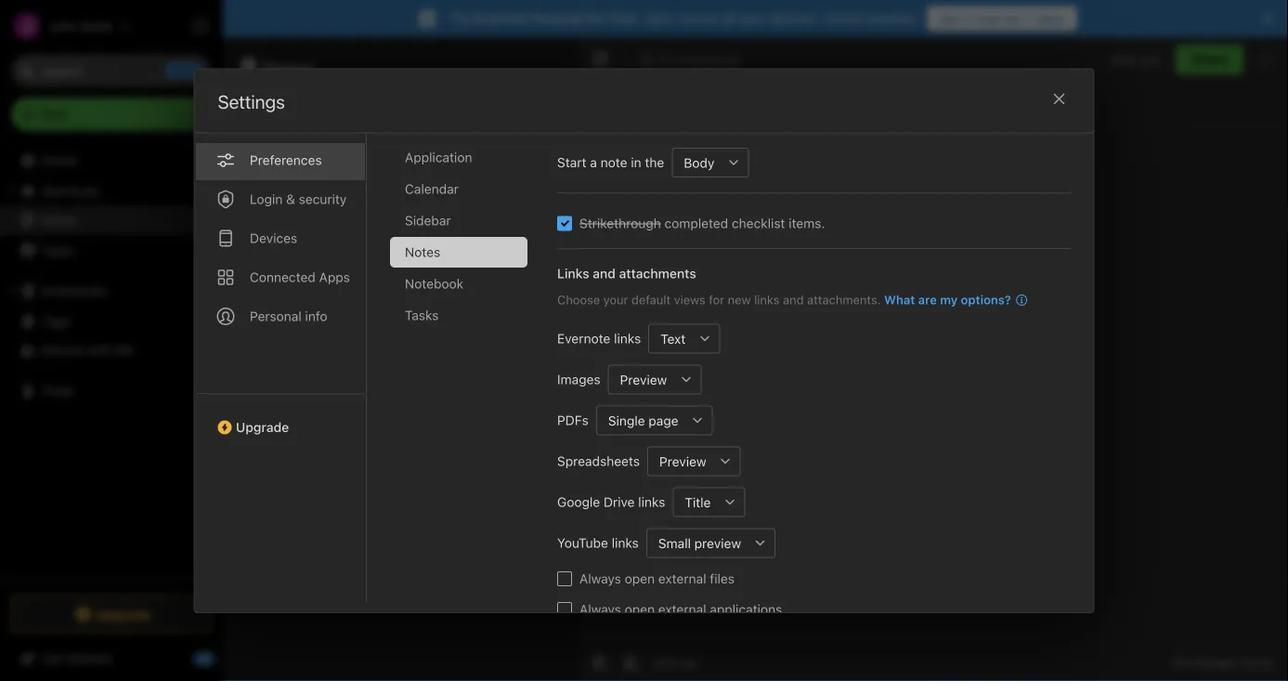 Task type: locate. For each thing, give the bounding box(es) containing it.
with
[[87, 342, 112, 358]]

tree containing home
[[0, 146, 223, 579]]

0 vertical spatial tasks
[[41, 242, 75, 258]]

Note Editor text field
[[577, 126, 1289, 643]]

2 horizontal spatial for
[[1005, 11, 1023, 26]]

it
[[965, 11, 973, 26]]

share button
[[1176, 45, 1244, 74]]

google
[[557, 494, 600, 509]]

tab list containing application
[[390, 142, 542, 602]]

notebook down across
[[685, 52, 740, 66]]

close image
[[1049, 88, 1071, 110]]

always
[[579, 570, 621, 586], [579, 601, 621, 616]]

note
[[255, 95, 281, 111], [600, 154, 627, 169]]

preview button up title button
[[647, 446, 711, 476]]

preview for spreadsheets
[[659, 453, 706, 468]]

notes down sidebar
[[405, 244, 440, 259]]

0 vertical spatial upgrade
[[236, 419, 289, 434]]

preview button up 'single page' button
[[608, 364, 672, 394]]

2 always from the top
[[579, 601, 621, 616]]

None search field
[[24, 54, 199, 87]]

external for files
[[658, 570, 706, 586]]

1 horizontal spatial tasks
[[405, 307, 438, 322]]

your down links and attachments at the top
[[603, 292, 628, 306]]

0 vertical spatial notes
[[263, 56, 314, 78]]

me
[[115, 342, 134, 358]]

tasks
[[41, 242, 75, 258], [405, 307, 438, 322]]

0 horizontal spatial tasks
[[41, 242, 75, 258]]

login
[[249, 191, 282, 206]]

home
[[41, 153, 76, 168]]

your
[[740, 11, 766, 26], [603, 292, 628, 306]]

0 horizontal spatial personal
[[249, 308, 301, 323]]

0 vertical spatial preview
[[620, 371, 667, 387]]

0 vertical spatial and
[[593, 265, 615, 280]]

0 vertical spatial your
[[740, 11, 766, 26]]

0 horizontal spatial for
[[588, 11, 605, 26]]

0 horizontal spatial your
[[603, 292, 628, 306]]

1 open from the top
[[625, 570, 655, 586]]

tasks inside button
[[41, 242, 75, 258]]

0 vertical spatial notebook
[[685, 52, 740, 66]]

options?
[[961, 292, 1011, 306]]

note left in
[[600, 154, 627, 169]]

for left free:
[[588, 11, 605, 26]]

expand note image
[[590, 48, 612, 71]]

1 horizontal spatial notes
[[263, 56, 314, 78]]

0 vertical spatial preview button
[[608, 364, 672, 394]]

apps
[[319, 269, 350, 284]]

Select303 checkbox
[[557, 215, 572, 230]]

external down always open external files
[[658, 601, 706, 616]]

pdfs
[[557, 412, 588, 427]]

shared
[[41, 342, 83, 358]]

open
[[625, 570, 655, 586], [625, 601, 655, 616]]

1 vertical spatial tasks
[[405, 307, 438, 322]]

for left new
[[709, 292, 724, 306]]

0 vertical spatial personal
[[531, 11, 585, 26]]

open down always open external files
[[625, 601, 655, 616]]

personal
[[531, 11, 585, 26], [249, 308, 301, 323]]

0 horizontal spatial notebook
[[405, 275, 463, 291]]

personal down the 'connected'
[[249, 308, 301, 323]]

1 vertical spatial preview button
[[647, 446, 711, 476]]

drive
[[603, 494, 635, 509]]

tab list
[[195, 123, 367, 602], [390, 142, 542, 602]]

0 horizontal spatial note
[[255, 95, 281, 111]]

notebook down notes tab
[[405, 275, 463, 291]]

sidebar tab
[[390, 205, 527, 235]]

1 always from the top
[[579, 570, 621, 586]]

2 open from the top
[[625, 601, 655, 616]]

for inside get it free for 7 days button
[[1005, 11, 1023, 26]]

1 horizontal spatial tab list
[[390, 142, 542, 602]]

devices.
[[770, 11, 819, 26]]

what are my options?
[[884, 292, 1011, 306]]

1 horizontal spatial personal
[[531, 11, 585, 26]]

notes up the '1 note'
[[263, 56, 314, 78]]

1 vertical spatial notebook
[[405, 275, 463, 291]]

always open external files
[[579, 570, 735, 586]]

free
[[976, 11, 1001, 26]]

1 horizontal spatial evernote
[[557, 330, 610, 345]]

upgrade button
[[195, 392, 366, 442], [11, 596, 212, 633]]

trash
[[41, 383, 74, 399]]

1 vertical spatial preview
[[659, 453, 706, 468]]

few
[[256, 202, 275, 215]]

small
[[658, 535, 691, 550]]

all
[[723, 11, 736, 26]]

a
[[590, 154, 597, 169], [247, 202, 253, 215]]

preview up title button
[[659, 453, 706, 468]]

attachments.
[[807, 292, 881, 306]]

tooltip
[[449, 49, 549, 85]]

1 horizontal spatial a
[[590, 154, 597, 169]]

for left 7
[[1005, 11, 1023, 26]]

tab list for application
[[195, 123, 367, 602]]

for
[[588, 11, 605, 26], [1005, 11, 1023, 26], [709, 292, 724, 306]]

evernote right try at left top
[[473, 11, 528, 26]]

preview
[[694, 535, 741, 550]]

tab list for start a note in the
[[390, 142, 542, 602]]

1 vertical spatial always
[[579, 601, 621, 616]]

single page
[[608, 412, 678, 427]]

1 horizontal spatial upgrade
[[236, 419, 289, 434]]

get
[[939, 11, 961, 26]]

upgrade button inside tab list
[[195, 392, 366, 442]]

notes tab
[[390, 236, 527, 267]]

images
[[557, 371, 600, 386]]

tasks up notebooks
[[41, 242, 75, 258]]

new button
[[11, 98, 212, 131]]

external
[[658, 570, 706, 586], [658, 601, 706, 616]]

1 vertical spatial and
[[783, 292, 804, 306]]

links
[[754, 292, 779, 306], [614, 330, 641, 345], [638, 494, 665, 509], [612, 535, 639, 550]]

0 horizontal spatial notes
[[41, 212, 76, 228]]

and
[[593, 265, 615, 280], [783, 292, 804, 306]]

open for always open external applications
[[625, 601, 655, 616]]

0 vertical spatial evernote
[[473, 11, 528, 26]]

settings
[[234, 19, 282, 33], [218, 90, 285, 112]]

minutes
[[278, 202, 320, 215]]

choose your default views for new links and attachments.
[[557, 292, 881, 306]]

share
[[1192, 52, 1228, 67]]

sync
[[646, 11, 676, 26]]

0 horizontal spatial and
[[593, 265, 615, 280]]

1 vertical spatial evernote
[[557, 330, 610, 345]]

always for always open external files
[[579, 570, 621, 586]]

0 horizontal spatial a
[[247, 202, 253, 215]]

1 external from the top
[[658, 570, 706, 586]]

1 horizontal spatial notebook
[[685, 52, 740, 66]]

settings right settings image
[[234, 19, 282, 33]]

info
[[305, 308, 327, 323]]

preferences
[[249, 152, 322, 167]]

1 vertical spatial external
[[658, 601, 706, 616]]

youtube
[[557, 535, 608, 550]]

0 vertical spatial upgrade button
[[195, 392, 366, 442]]

preview button for spreadsheets
[[647, 446, 711, 476]]

links right new
[[754, 292, 779, 306]]

1 vertical spatial settings
[[218, 90, 285, 112]]

saved
[[1241, 656, 1274, 669]]

2 external from the top
[[658, 601, 706, 616]]

evernote links
[[557, 330, 641, 345]]

preview up single page
[[620, 371, 667, 387]]

tree
[[0, 146, 223, 579]]

0 vertical spatial settings
[[234, 19, 282, 33]]

a left few
[[247, 202, 253, 215]]

for for 7
[[1005, 11, 1023, 26]]

and right links at the left top of the page
[[593, 265, 615, 280]]

0 vertical spatial external
[[658, 570, 706, 586]]

notes down shortcuts
[[41, 212, 76, 228]]

0 horizontal spatial tab list
[[195, 123, 367, 602]]

tasks button
[[0, 235, 222, 265]]

attachments
[[619, 265, 696, 280]]

1 vertical spatial your
[[603, 292, 628, 306]]

settings inside tooltip
[[234, 19, 282, 33]]

add a reminder image
[[588, 651, 610, 674]]

note right 1
[[255, 95, 281, 111]]

settings tooltip
[[206, 7, 297, 44]]

external up always open external applications
[[658, 570, 706, 586]]

0 vertical spatial always
[[579, 570, 621, 586]]

upgrade
[[236, 419, 289, 434], [96, 607, 151, 622]]

0 horizontal spatial evernote
[[473, 11, 528, 26]]

your right all
[[740, 11, 766, 26]]

all changes saved
[[1172, 656, 1274, 669]]

and left attachments.
[[783, 292, 804, 306]]

notebook tab
[[390, 268, 527, 299]]

1 vertical spatial upgrade
[[96, 607, 151, 622]]

shortcuts button
[[0, 176, 222, 205]]

open up always open external applications
[[625, 570, 655, 586]]

1 vertical spatial a
[[247, 202, 253, 215]]

preview button
[[608, 364, 672, 394], [647, 446, 711, 476]]

1 horizontal spatial and
[[783, 292, 804, 306]]

a right start
[[590, 154, 597, 169]]

tasks down notebook tab
[[405, 307, 438, 322]]

notebooks
[[42, 283, 107, 298]]

2 horizontal spatial notes
[[405, 244, 440, 259]]

1 vertical spatial upgrade button
[[11, 596, 212, 633]]

settings up the untitled
[[218, 90, 285, 112]]

spreadsheets
[[557, 453, 640, 468]]

evernote down choose on the top of the page
[[557, 330, 610, 345]]

for for free:
[[588, 11, 605, 26]]

changes
[[1190, 656, 1238, 669]]

Search text field
[[24, 54, 199, 87]]

login & security
[[249, 191, 346, 206]]

free:
[[609, 11, 640, 26]]

Choose default view option for PDFs field
[[596, 405, 713, 435]]

tab list containing preferences
[[195, 123, 367, 602]]

1 horizontal spatial your
[[740, 11, 766, 26]]

1 vertical spatial note
[[600, 154, 627, 169]]

2 vertical spatial notes
[[405, 244, 440, 259]]

strikethrough completed checklist items.
[[579, 215, 825, 230]]

1 vertical spatial notes
[[41, 212, 76, 228]]

personal left free:
[[531, 11, 585, 26]]

1 note
[[245, 95, 281, 111]]

always right always open external applications checkbox
[[579, 601, 621, 616]]

tags
[[42, 313, 70, 328]]

always right always open external files option
[[579, 570, 621, 586]]

0 vertical spatial open
[[625, 570, 655, 586]]

Choose default view option for Google Drive links field
[[673, 487, 745, 516]]

notebook inside tab
[[405, 275, 463, 291]]

tasks tab
[[390, 299, 527, 330]]

links and attachments
[[557, 265, 696, 280]]

1 vertical spatial open
[[625, 601, 655, 616]]

you
[[1141, 52, 1161, 66]]



Task type: describe. For each thing, give the bounding box(es) containing it.
shared with me
[[41, 342, 134, 358]]

new
[[41, 106, 68, 122]]

text button
[[648, 323, 690, 353]]

calendar tab
[[390, 173, 527, 204]]

items.
[[789, 215, 825, 230]]

tasks inside tab
[[405, 307, 438, 322]]

Choose default view option for YouTube links field
[[646, 528, 775, 557]]

strikethrough
[[579, 215, 661, 230]]

notebook inside button
[[685, 52, 740, 66]]

calendar
[[405, 181, 458, 196]]

cancel
[[823, 11, 864, 26]]

links
[[557, 265, 589, 280]]

ago
[[323, 202, 343, 215]]

always for always open external applications
[[579, 601, 621, 616]]

personal info
[[249, 308, 327, 323]]

Always open external files checkbox
[[557, 571, 572, 586]]

first
[[657, 52, 682, 66]]

youtube links
[[557, 535, 639, 550]]

get it free for 7 days
[[939, 11, 1066, 26]]

expand notebooks image
[[5, 283, 20, 298]]

1 horizontal spatial for
[[709, 292, 724, 306]]

notebooks link
[[0, 276, 222, 306]]

untitled
[[247, 144, 296, 159]]

security
[[298, 191, 346, 206]]

Choose default view option for Images field
[[608, 364, 701, 394]]

google drive links
[[557, 494, 665, 509]]

checklist
[[732, 215, 785, 230]]

get it free for 7 days button
[[928, 7, 1077, 31]]

connected
[[249, 269, 315, 284]]

only you
[[1112, 52, 1161, 66]]

all
[[1172, 656, 1187, 669]]

start a note in the
[[557, 154, 664, 169]]

links left text button
[[614, 330, 641, 345]]

page
[[648, 412, 678, 427]]

links right drive
[[638, 494, 665, 509]]

a few minutes ago
[[247, 202, 343, 215]]

preview button for images
[[608, 364, 672, 394]]

default
[[631, 292, 671, 306]]

1 vertical spatial personal
[[249, 308, 301, 323]]

devices
[[249, 230, 297, 245]]

links down drive
[[612, 535, 639, 550]]

views
[[674, 292, 705, 306]]

add tag image
[[620, 651, 642, 674]]

new
[[728, 292, 751, 306]]

small preview
[[658, 535, 741, 550]]

shared with me link
[[0, 335, 222, 365]]

text
[[660, 330, 685, 346]]

try evernote personal for free: sync across all your devices. cancel anytime.
[[450, 11, 919, 26]]

body button
[[672, 147, 719, 177]]

shortcuts
[[42, 183, 100, 198]]

files
[[710, 570, 735, 586]]

only
[[1112, 52, 1138, 66]]

notes inside tab
[[405, 244, 440, 259]]

home link
[[0, 146, 223, 176]]

what
[[884, 292, 915, 306]]

0 vertical spatial a
[[590, 154, 597, 169]]

notes link
[[0, 205, 222, 235]]

start
[[557, 154, 586, 169]]

try
[[450, 11, 470, 26]]

note window element
[[577, 37, 1289, 681]]

1 horizontal spatial note
[[600, 154, 627, 169]]

application
[[405, 149, 472, 164]]

settings image
[[190, 15, 212, 37]]

Always open external applications checkbox
[[557, 601, 572, 616]]

my
[[940, 292, 958, 306]]

are
[[918, 292, 937, 306]]

first notebook
[[657, 52, 740, 66]]

0 vertical spatial note
[[255, 95, 281, 111]]

1
[[245, 95, 251, 111]]

the
[[645, 154, 664, 169]]

7
[[1026, 11, 1033, 26]]

tags button
[[0, 306, 222, 335]]

single page button
[[596, 405, 683, 435]]

connected apps
[[249, 269, 350, 284]]

in
[[631, 154, 641, 169]]

&
[[286, 191, 295, 206]]

open for always open external files
[[625, 570, 655, 586]]

application tab
[[390, 142, 527, 172]]

always open external applications
[[579, 601, 782, 616]]

Start a new note in the body or title. field
[[672, 147, 749, 177]]

sidebar
[[405, 212, 451, 227]]

choose
[[557, 292, 600, 306]]

anytime.
[[868, 11, 919, 26]]

completed
[[664, 215, 728, 230]]

small preview button
[[646, 528, 746, 557]]

trash link
[[0, 376, 222, 406]]

days
[[1037, 11, 1066, 26]]

external for applications
[[658, 601, 706, 616]]

Choose default view option for Evernote links field
[[648, 323, 720, 353]]

title button
[[673, 487, 715, 516]]

0 horizontal spatial upgrade
[[96, 607, 151, 622]]

Choose default view option for Spreadsheets field
[[647, 446, 741, 476]]

preview for images
[[620, 371, 667, 387]]

title
[[685, 494, 711, 509]]



Task type: vqa. For each thing, say whether or not it's contained in the screenshot.
the '3'
no



